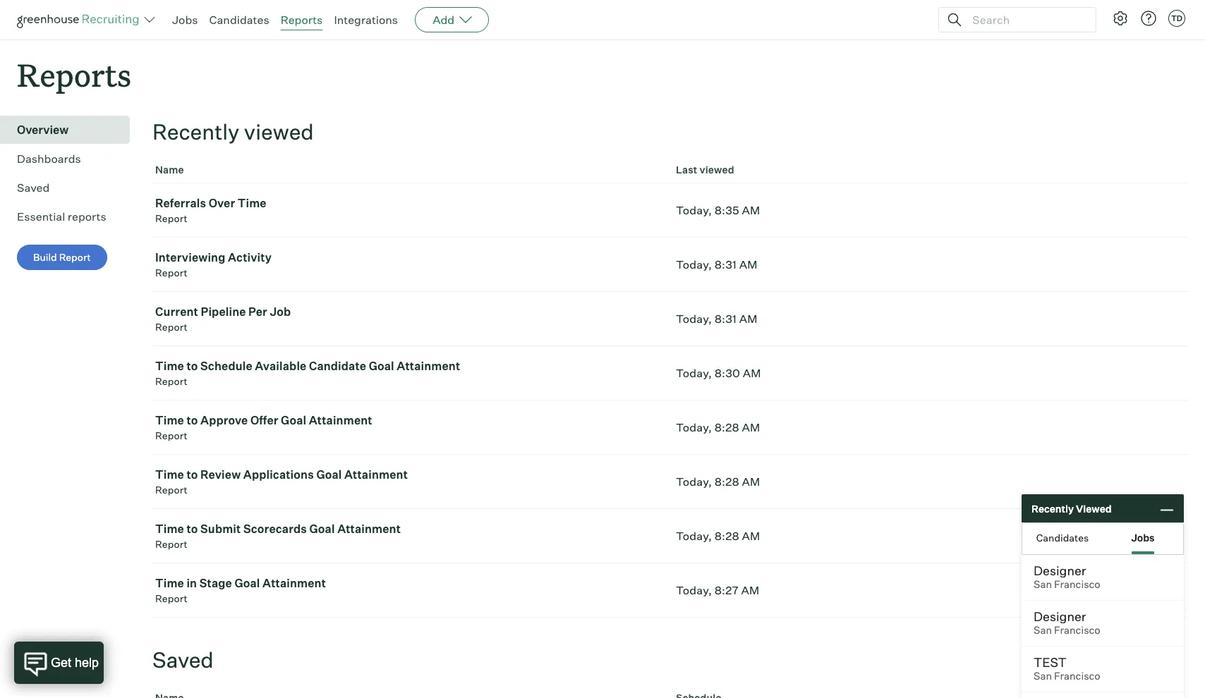 Task type: locate. For each thing, give the bounding box(es) containing it.
0 vertical spatial 8:31
[[715, 258, 737, 272]]

1 designer from the top
[[1034, 563, 1087, 579]]

interviewing
[[155, 251, 226, 265]]

jobs
[[172, 13, 198, 27], [1132, 532, 1155, 544]]

goal right scorecards at the left bottom of page
[[310, 522, 335, 537]]

recently up name
[[152, 119, 240, 145]]

am for time to submit scorecards goal attainment
[[742, 530, 760, 544]]

1 vertical spatial designer
[[1034, 609, 1087, 625]]

0 vertical spatial jobs
[[172, 13, 198, 27]]

1 8:31 from the top
[[715, 258, 737, 272]]

to inside the time to schedule available candidate goal attainment report
[[187, 359, 198, 374]]

am for current pipeline per job
[[739, 312, 758, 326]]

saved
[[17, 181, 50, 195], [152, 647, 214, 674]]

1 vertical spatial francisco
[[1055, 625, 1101, 637]]

integrations
[[334, 13, 398, 27]]

am for time to approve offer goal attainment
[[742, 421, 760, 435]]

designer san francisco up test
[[1034, 609, 1101, 637]]

2 to from the top
[[187, 414, 198, 428]]

designer san francisco
[[1034, 563, 1101, 592], [1034, 609, 1101, 637]]

today, 8:31 am
[[676, 258, 758, 272], [676, 312, 758, 326]]

am for time to review applications goal attainment
[[742, 475, 760, 489]]

candidates down recently viewed
[[1037, 532, 1089, 544]]

time inside time to review applications goal attainment report
[[155, 468, 184, 482]]

1 to from the top
[[187, 359, 198, 374]]

Search text field
[[969, 10, 1083, 30]]

time inside time to submit scorecards goal attainment report
[[155, 522, 184, 537]]

am
[[742, 203, 760, 218], [739, 258, 758, 272], [739, 312, 758, 326], [743, 366, 761, 381], [742, 421, 760, 435], [742, 475, 760, 489], [742, 530, 760, 544], [741, 584, 760, 598]]

designer
[[1034, 563, 1087, 579], [1034, 609, 1087, 625]]

2 vertical spatial san
[[1034, 671, 1052, 683]]

2 8:28 from the top
[[715, 475, 740, 489]]

dashboards
[[17, 152, 81, 166]]

today,
[[676, 203, 712, 218], [676, 258, 712, 272], [676, 312, 712, 326], [676, 366, 712, 381], [676, 421, 712, 435], [676, 475, 712, 489], [676, 530, 712, 544], [676, 584, 712, 598]]

reports
[[281, 13, 323, 27], [17, 54, 131, 95]]

today, 8:31 am up today, 8:30 am at bottom
[[676, 312, 758, 326]]

0 vertical spatial candidates
[[209, 13, 269, 27]]

viewed for last viewed
[[700, 164, 735, 176]]

0 vertical spatial designer
[[1034, 563, 1087, 579]]

3 today, from the top
[[676, 312, 712, 326]]

0 vertical spatial designer san francisco
[[1034, 563, 1101, 592]]

to for submit
[[187, 522, 198, 537]]

today, for time to approve offer goal attainment
[[676, 421, 712, 435]]

recently
[[152, 119, 240, 145], [1032, 503, 1074, 515]]

1 vertical spatial designer san francisco
[[1034, 609, 1101, 637]]

8:31 down 8:35
[[715, 258, 737, 272]]

6 today, from the top
[[676, 475, 712, 489]]

1 today, from the top
[[676, 203, 712, 218]]

goal right stage
[[235, 577, 260, 591]]

goal right offer
[[281, 414, 307, 428]]

attainment inside time to approve offer goal attainment report
[[309, 414, 373, 428]]

attainment for time to approve offer goal attainment
[[309, 414, 373, 428]]

1 vertical spatial san
[[1034, 625, 1052, 637]]

time left submit
[[155, 522, 184, 537]]

to inside time to submit scorecards goal attainment report
[[187, 522, 198, 537]]

to left submit
[[187, 522, 198, 537]]

1 today, 8:28 am from the top
[[676, 421, 760, 435]]

candidates
[[209, 13, 269, 27], [1037, 532, 1089, 544]]

8:28 for time to approve offer goal attainment
[[715, 421, 740, 435]]

8 today, from the top
[[676, 584, 712, 598]]

1 vertical spatial today, 8:28 am
[[676, 475, 760, 489]]

time for submit
[[155, 522, 184, 537]]

san inside test san francisco
[[1034, 671, 1052, 683]]

1 designer san francisco from the top
[[1034, 563, 1101, 592]]

4 to from the top
[[187, 522, 198, 537]]

attainment inside the time to schedule available candidate goal attainment report
[[397, 359, 460, 374]]

to
[[187, 359, 198, 374], [187, 414, 198, 428], [187, 468, 198, 482], [187, 522, 198, 537]]

to inside time to approve offer goal attainment report
[[187, 414, 198, 428]]

today, 8:31 am for interviewing activity
[[676, 258, 758, 272]]

designer up test
[[1034, 609, 1087, 625]]

reports down greenhouse recruiting image
[[17, 54, 131, 95]]

time inside time to approve offer goal attainment report
[[155, 414, 184, 428]]

san
[[1034, 579, 1052, 592], [1034, 625, 1052, 637], [1034, 671, 1052, 683]]

0 horizontal spatial candidates
[[209, 13, 269, 27]]

to inside time to review applications goal attainment report
[[187, 468, 198, 482]]

0 vertical spatial 8:28
[[715, 421, 740, 435]]

1 horizontal spatial candidates
[[1037, 532, 1089, 544]]

time right over
[[238, 196, 267, 210]]

stage
[[200, 577, 232, 591]]

0 vertical spatial today, 8:28 am
[[676, 421, 760, 435]]

designer san francisco down recently viewed
[[1034, 563, 1101, 592]]

saved link
[[17, 179, 124, 196]]

0 horizontal spatial reports
[[17, 54, 131, 95]]

applications
[[243, 468, 314, 482]]

3 today, 8:28 am from the top
[[676, 530, 760, 544]]

1 vertical spatial 8:31
[[715, 312, 737, 326]]

td
[[1172, 13, 1183, 23]]

attainment inside time in stage goal attainment report
[[263, 577, 326, 591]]

1 vertical spatial viewed
[[700, 164, 735, 176]]

am for time in stage goal attainment
[[741, 584, 760, 598]]

time inside time in stage goal attainment report
[[155, 577, 184, 591]]

1 horizontal spatial recently
[[1032, 503, 1074, 515]]

1 vertical spatial candidates
[[1037, 532, 1089, 544]]

pipeline
[[201, 305, 246, 319]]

2 today, from the top
[[676, 258, 712, 272]]

time left in at the bottom left of page
[[155, 577, 184, 591]]

today, 8:28 am
[[676, 421, 760, 435], [676, 475, 760, 489], [676, 530, 760, 544]]

1 vertical spatial today, 8:31 am
[[676, 312, 758, 326]]

3 to from the top
[[187, 468, 198, 482]]

attainment inside time to submit scorecards goal attainment report
[[337, 522, 401, 537]]

goal inside time to approve offer goal attainment report
[[281, 414, 307, 428]]

0 vertical spatial francisco
[[1055, 579, 1101, 592]]

3 san from the top
[[1034, 671, 1052, 683]]

report inside time to approve offer goal attainment report
[[155, 430, 188, 442]]

td button
[[1169, 10, 1186, 27]]

am for time to schedule available candidate goal attainment
[[743, 366, 761, 381]]

2 8:31 from the top
[[715, 312, 737, 326]]

recently left viewed
[[1032, 503, 1074, 515]]

configure image
[[1112, 10, 1129, 27]]

2 vertical spatial 8:28
[[715, 530, 740, 544]]

1 vertical spatial recently
[[1032, 503, 1074, 515]]

report inside time in stage goal attainment report
[[155, 593, 188, 605]]

viewed
[[244, 119, 314, 145], [700, 164, 735, 176]]

8:31 for interviewing activity
[[715, 258, 737, 272]]

candidates inside tab list
[[1037, 532, 1089, 544]]

0 vertical spatial san
[[1034, 579, 1052, 592]]

3 francisco from the top
[[1055, 671, 1101, 683]]

integrations link
[[334, 13, 398, 27]]

scorecards
[[243, 522, 307, 537]]

5 today, from the top
[[676, 421, 712, 435]]

today, 8:28 am for time to review applications goal attainment
[[676, 475, 760, 489]]

reports right candidates 'link'
[[281, 13, 323, 27]]

2 vertical spatial today, 8:28 am
[[676, 530, 760, 544]]

essential
[[17, 210, 65, 224]]

8:31 up 8:30 at the bottom
[[715, 312, 737, 326]]

add button
[[415, 7, 489, 32]]

0 vertical spatial today, 8:31 am
[[676, 258, 758, 272]]

approve
[[200, 414, 248, 428]]

candidates link
[[209, 13, 269, 27]]

today, 8:31 am down today, 8:35 am
[[676, 258, 758, 272]]

time
[[238, 196, 267, 210], [155, 359, 184, 374], [155, 414, 184, 428], [155, 468, 184, 482], [155, 522, 184, 537], [155, 577, 184, 591]]

8:28
[[715, 421, 740, 435], [715, 475, 740, 489], [715, 530, 740, 544]]

report inside interviewing activity report
[[155, 267, 188, 279]]

0 vertical spatial reports
[[281, 13, 323, 27]]

8:31
[[715, 258, 737, 272], [715, 312, 737, 326]]

1 vertical spatial jobs
[[1132, 532, 1155, 544]]

1 horizontal spatial viewed
[[700, 164, 735, 176]]

0 horizontal spatial recently
[[152, 119, 240, 145]]

today, 8:27 am
[[676, 584, 760, 598]]

current
[[155, 305, 198, 319]]

goal
[[369, 359, 394, 374], [281, 414, 307, 428], [316, 468, 342, 482], [310, 522, 335, 537], [235, 577, 260, 591]]

to left review
[[187, 468, 198, 482]]

to left approve
[[187, 414, 198, 428]]

francisco
[[1055, 579, 1101, 592], [1055, 625, 1101, 637], [1055, 671, 1101, 683]]

8:30
[[715, 366, 740, 381]]

today, 8:31 am for current pipeline per job
[[676, 312, 758, 326]]

0 vertical spatial viewed
[[244, 119, 314, 145]]

reports link
[[281, 13, 323, 27]]

1 horizontal spatial saved
[[152, 647, 214, 674]]

last viewed
[[676, 164, 735, 176]]

today, for interviewing activity
[[676, 258, 712, 272]]

1 vertical spatial 8:28
[[715, 475, 740, 489]]

1 today, 8:31 am from the top
[[676, 258, 758, 272]]

to left schedule at the left bottom of the page
[[187, 359, 198, 374]]

goal inside time to review applications goal attainment report
[[316, 468, 342, 482]]

time left approve
[[155, 414, 184, 428]]

8:28 for time to submit scorecards goal attainment
[[715, 530, 740, 544]]

attainment inside time to review applications goal attainment report
[[344, 468, 408, 482]]

1 horizontal spatial reports
[[281, 13, 323, 27]]

1 vertical spatial reports
[[17, 54, 131, 95]]

1 horizontal spatial jobs
[[1132, 532, 1155, 544]]

time inside the time to schedule available candidate goal attainment report
[[155, 359, 184, 374]]

4 today, from the top
[[676, 366, 712, 381]]

0 vertical spatial recently
[[152, 119, 240, 145]]

test
[[1034, 655, 1067, 671]]

to for review
[[187, 468, 198, 482]]

jobs inside tab list
[[1132, 532, 1155, 544]]

time down current
[[155, 359, 184, 374]]

time to submit scorecards goal attainment report
[[155, 522, 401, 551]]

1 8:28 from the top
[[715, 421, 740, 435]]

goal right the candidate
[[369, 359, 394, 374]]

goal right applications
[[316, 468, 342, 482]]

goal inside time to submit scorecards goal attainment report
[[310, 522, 335, 537]]

3 8:28 from the top
[[715, 530, 740, 544]]

review
[[200, 468, 241, 482]]

report inside referrals over time report
[[155, 213, 188, 225]]

last
[[676, 164, 698, 176]]

candidates right jobs link
[[209, 13, 269, 27]]

tab list containing candidates
[[1023, 524, 1184, 555]]

tab list
[[1023, 524, 1184, 555]]

0 horizontal spatial saved
[[17, 181, 50, 195]]

2 today, 8:31 am from the top
[[676, 312, 758, 326]]

goal for offer
[[281, 414, 307, 428]]

report
[[155, 213, 188, 225], [59, 251, 91, 263], [155, 267, 188, 279], [155, 321, 188, 333], [155, 376, 188, 388], [155, 430, 188, 442], [155, 484, 188, 496], [155, 539, 188, 551], [155, 593, 188, 605]]

0 horizontal spatial viewed
[[244, 119, 314, 145]]

time to approve offer goal attainment report
[[155, 414, 373, 442]]

time left review
[[155, 468, 184, 482]]

7 today, from the top
[[676, 530, 712, 544]]

2 vertical spatial francisco
[[1055, 671, 1101, 683]]

add
[[433, 13, 455, 27]]

jobs link
[[172, 13, 198, 27]]

2 today, 8:28 am from the top
[[676, 475, 760, 489]]

goal for scorecards
[[310, 522, 335, 537]]

report inside time to submit scorecards goal attainment report
[[155, 539, 188, 551]]

attainment
[[397, 359, 460, 374], [309, 414, 373, 428], [344, 468, 408, 482], [337, 522, 401, 537], [263, 577, 326, 591]]

designer down recently viewed
[[1034, 563, 1087, 579]]



Task type: vqa. For each thing, say whether or not it's contained in the screenshot.
in link
no



Task type: describe. For each thing, give the bounding box(es) containing it.
am for interviewing activity
[[739, 258, 758, 272]]

essential reports
[[17, 210, 106, 224]]

available
[[255, 359, 307, 374]]

referrals
[[155, 196, 206, 210]]

time inside referrals over time report
[[238, 196, 267, 210]]

1 vertical spatial saved
[[152, 647, 214, 674]]

1 san from the top
[[1034, 579, 1052, 592]]

report inside time to review applications goal attainment report
[[155, 484, 188, 496]]

8:35
[[715, 203, 740, 218]]

2 francisco from the top
[[1055, 625, 1101, 637]]

today, 8:30 am
[[676, 366, 761, 381]]

greenhouse recruiting image
[[17, 11, 144, 28]]

build
[[33, 251, 57, 263]]

8:27
[[715, 584, 739, 598]]

job
[[270, 305, 291, 319]]

goal for applications
[[316, 468, 342, 482]]

overview link
[[17, 122, 124, 138]]

report inside the time to schedule available candidate goal attainment report
[[155, 376, 188, 388]]

time to schedule available candidate goal attainment report
[[155, 359, 460, 388]]

recently viewed
[[152, 119, 314, 145]]

time for schedule
[[155, 359, 184, 374]]

submit
[[200, 522, 241, 537]]

2 designer from the top
[[1034, 609, 1087, 625]]

recently for recently viewed
[[152, 119, 240, 145]]

referrals over time report
[[155, 196, 267, 225]]

time for review
[[155, 468, 184, 482]]

essential reports link
[[17, 208, 124, 225]]

reports
[[68, 210, 106, 224]]

td button
[[1166, 7, 1189, 30]]

to for approve
[[187, 414, 198, 428]]

per
[[249, 305, 267, 319]]

today, for time to schedule available candidate goal attainment
[[676, 366, 712, 381]]

attainment for time to submit scorecards goal attainment
[[337, 522, 401, 537]]

report inside button
[[59, 251, 91, 263]]

overview
[[17, 123, 69, 137]]

viewed
[[1076, 503, 1112, 515]]

0 horizontal spatial jobs
[[172, 13, 198, 27]]

schedule
[[200, 359, 253, 374]]

activity
[[228, 251, 272, 265]]

name
[[155, 164, 184, 176]]

goal inside the time to schedule available candidate goal attainment report
[[369, 359, 394, 374]]

0 vertical spatial saved
[[17, 181, 50, 195]]

time for stage
[[155, 577, 184, 591]]

offer
[[250, 414, 279, 428]]

to for schedule
[[187, 359, 198, 374]]

8:31 for current pipeline per job
[[715, 312, 737, 326]]

today, for referrals over time
[[676, 203, 712, 218]]

am for referrals over time
[[742, 203, 760, 218]]

today, 8:35 am
[[676, 203, 760, 218]]

time for approve
[[155, 414, 184, 428]]

candidate
[[309, 359, 366, 374]]

today, for time to submit scorecards goal attainment
[[676, 530, 712, 544]]

interviewing activity report
[[155, 251, 272, 279]]

viewed for recently viewed
[[244, 119, 314, 145]]

time to review applications goal attainment report
[[155, 468, 408, 496]]

today, for current pipeline per job
[[676, 312, 712, 326]]

today, 8:28 am for time to approve offer goal attainment
[[676, 421, 760, 435]]

report inside the current pipeline per job report
[[155, 321, 188, 333]]

dashboards link
[[17, 150, 124, 167]]

2 designer san francisco from the top
[[1034, 609, 1101, 637]]

today, for time to review applications goal attainment
[[676, 475, 712, 489]]

attainment for time to review applications goal attainment
[[344, 468, 408, 482]]

recently viewed
[[1032, 503, 1112, 515]]

goal inside time in stage goal attainment report
[[235, 577, 260, 591]]

recently for recently viewed
[[1032, 503, 1074, 515]]

today, 8:28 am for time to submit scorecards goal attainment
[[676, 530, 760, 544]]

in
[[187, 577, 197, 591]]

build report button
[[17, 245, 107, 270]]

today, for time in stage goal attainment
[[676, 584, 712, 598]]

build report
[[33, 251, 91, 263]]

francisco inside test san francisco
[[1055, 671, 1101, 683]]

1 francisco from the top
[[1055, 579, 1101, 592]]

current pipeline per job report
[[155, 305, 291, 333]]

over
[[209, 196, 235, 210]]

test san francisco
[[1034, 655, 1101, 683]]

8:28 for time to review applications goal attainment
[[715, 475, 740, 489]]

2 san from the top
[[1034, 625, 1052, 637]]

time in stage goal attainment report
[[155, 577, 326, 605]]



